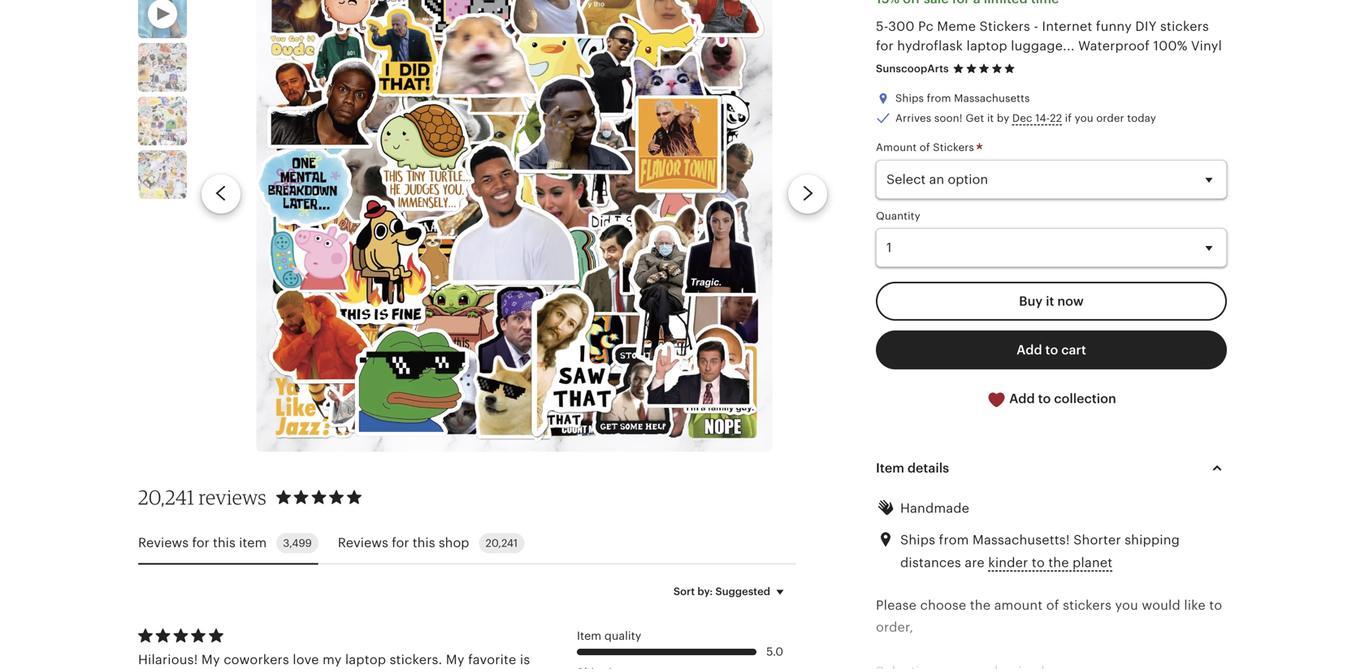 Task type: vqa. For each thing, say whether or not it's contained in the screenshot.
of to the top
yes



Task type: describe. For each thing, give the bounding box(es) containing it.
distances
[[900, 556, 961, 571]]

the for to
[[1048, 556, 1069, 571]]

kinder
[[988, 556, 1028, 571]]

arrives
[[895, 112, 931, 124]]

buy it now
[[1019, 294, 1084, 309]]

today
[[1127, 112, 1156, 124]]

stickers.
[[390, 653, 442, 668]]

add for add to collection
[[1009, 392, 1035, 406]]

0 vertical spatial of
[[920, 141, 930, 154]]

shorter
[[1073, 533, 1121, 548]]

shipping
[[1125, 533, 1180, 548]]

0 horizontal spatial it
[[987, 112, 994, 124]]

0 vertical spatial you
[[1075, 112, 1093, 124]]

you inside please choose the amount of stickers you would like to order,
[[1115, 598, 1138, 613]]

kinder to the planet
[[988, 556, 1113, 571]]

handmade
[[900, 501, 969, 516]]

amount
[[876, 141, 917, 154]]

-
[[1034, 19, 1038, 34]]

20,241 reviews
[[138, 485, 266, 509]]

300
[[888, 19, 915, 34]]

from for massachusetts
[[927, 92, 951, 105]]

meme
[[937, 19, 976, 34]]

are
[[965, 556, 985, 571]]

5.0
[[766, 646, 783, 659]]

laptop inside 5-300 pc meme stickers - internet funny diy stickers for hydroflask laptop luggage... waterproof 100% vinyl
[[967, 38, 1007, 53]]

please choose the amount of stickers you would like to order,
[[876, 598, 1222, 635]]

arrives soon! get it by dec 14-22 if you order today
[[895, 112, 1156, 124]]

14-
[[1035, 112, 1050, 124]]

5-300 pc meme stickers internet funny diy stickers for image 1 image
[[256, 0, 772, 452]]

choose
[[920, 598, 966, 613]]

buy
[[1019, 294, 1043, 309]]

my
[[323, 653, 342, 668]]

collection
[[1054, 392, 1116, 406]]

1 my from the left
[[201, 653, 220, 668]]

ships for ships from massachusetts
[[895, 92, 924, 105]]

hydroflask
[[897, 38, 963, 53]]

amount of stickers
[[876, 141, 977, 154]]

amount
[[994, 598, 1043, 613]]

it inside "button"
[[1046, 294, 1054, 309]]

20,241 for 20,241
[[486, 537, 518, 550]]

funny
[[1096, 19, 1132, 34]]

shop
[[439, 536, 469, 551]]

sort by: suggested button
[[661, 575, 802, 609]]

ships from massachusetts! shorter shipping distances are
[[900, 533, 1180, 571]]

5-300 pc meme stickers internet funny diy stickers for image 3 image
[[138, 97, 187, 146]]

coworkers
[[224, 653, 289, 668]]

luggage...
[[1011, 38, 1075, 53]]

please
[[876, 598, 917, 613]]

favorite
[[468, 653, 516, 668]]

20,241 for 20,241 reviews
[[138, 485, 194, 509]]

ships for ships from massachusetts! shorter shipping distances are
[[900, 533, 935, 548]]

reviews for this shop
[[338, 536, 469, 551]]

2 my from the left
[[446, 653, 465, 668]]

by:
[[697, 586, 713, 598]]

waterproof
[[1078, 38, 1150, 53]]

laptop inside hilarious! my coworkers love my laptop stickers. my favorite is
[[345, 653, 386, 668]]

reviews for reviews for this item
[[138, 536, 189, 551]]

100%
[[1153, 38, 1188, 53]]

5-300 pc meme stickers internet funny diy stickers for image 2 image
[[138, 43, 187, 92]]

item
[[239, 536, 267, 551]]

by
[[997, 112, 1009, 124]]

reviews for reviews for this shop
[[338, 536, 388, 551]]

details
[[907, 461, 949, 476]]

to inside please choose the amount of stickers you would like to order,
[[1209, 598, 1222, 613]]

ships from massachusetts
[[895, 92, 1030, 105]]

5-300 pc meme stickers - internet funny diy stickers for hydroflask laptop luggage... waterproof 100% vinyl
[[876, 19, 1222, 53]]

3,499
[[283, 537, 312, 550]]

planet
[[1073, 556, 1113, 571]]



Task type: locate. For each thing, give the bounding box(es) containing it.
ships up arrives
[[895, 92, 924, 105]]

1 horizontal spatial the
[[1048, 556, 1069, 571]]

reviews for this item
[[138, 536, 267, 551]]

hilarious!
[[138, 653, 198, 668]]

stickers
[[1160, 19, 1209, 34], [1063, 598, 1112, 613]]

would
[[1142, 598, 1181, 613]]

0 vertical spatial stickers
[[1160, 19, 1209, 34]]

order
[[1096, 112, 1124, 124]]

sunscooparts
[[876, 62, 949, 75]]

to left collection
[[1038, 392, 1051, 406]]

love
[[293, 653, 319, 668]]

quality
[[604, 630, 641, 643]]

pc
[[918, 19, 934, 34]]

this for item
[[213, 536, 235, 551]]

1 horizontal spatial stickers
[[980, 19, 1030, 34]]

from for massachusetts!
[[939, 533, 969, 548]]

0 horizontal spatial reviews
[[138, 536, 189, 551]]

1 horizontal spatial stickers
[[1160, 19, 1209, 34]]

0 vertical spatial stickers
[[980, 19, 1030, 34]]

1 horizontal spatial item
[[876, 461, 904, 476]]

0 horizontal spatial for
[[192, 536, 209, 551]]

tab list
[[138, 524, 796, 565]]

5-300 pc meme stickers internet funny diy stickers for image 4 image
[[138, 150, 187, 199]]

to right like
[[1209, 598, 1222, 613]]

item details
[[876, 461, 949, 476]]

from inside ships from massachusetts! shorter shipping distances are
[[939, 533, 969, 548]]

5-
[[876, 19, 888, 34]]

1 vertical spatial from
[[939, 533, 969, 548]]

ships
[[895, 92, 924, 105], [900, 533, 935, 548]]

to left cart
[[1045, 343, 1058, 357]]

stickers inside 5-300 pc meme stickers - internet funny diy stickers for hydroflask laptop luggage... waterproof 100% vinyl
[[980, 19, 1030, 34]]

0 vertical spatial the
[[1048, 556, 1069, 571]]

stickers down planet
[[1063, 598, 1112, 613]]

soon! get
[[934, 112, 984, 124]]

from up are
[[939, 533, 969, 548]]

22
[[1050, 112, 1062, 124]]

1 horizontal spatial it
[[1046, 294, 1054, 309]]

reviews
[[138, 536, 189, 551], [338, 536, 388, 551]]

it right buy
[[1046, 294, 1054, 309]]

1 horizontal spatial my
[[446, 653, 465, 668]]

for for reviews for this shop
[[392, 536, 409, 551]]

for down 20,241 reviews
[[192, 536, 209, 551]]

cart
[[1061, 343, 1086, 357]]

ships inside ships from massachusetts! shorter shipping distances are
[[900, 533, 935, 548]]

0 vertical spatial ships
[[895, 92, 924, 105]]

it left by
[[987, 112, 994, 124]]

you right if
[[1075, 112, 1093, 124]]

0 horizontal spatial 20,241
[[138, 485, 194, 509]]

1 horizontal spatial laptop
[[967, 38, 1007, 53]]

add to collection
[[1006, 392, 1116, 406]]

tab list containing reviews for this item
[[138, 524, 796, 565]]

0 vertical spatial laptop
[[967, 38, 1007, 53]]

0 horizontal spatial laptop
[[345, 653, 386, 668]]

the for choose
[[970, 598, 991, 613]]

0 horizontal spatial the
[[970, 598, 991, 613]]

stickers
[[980, 19, 1030, 34], [933, 141, 974, 154]]

0 vertical spatial from
[[927, 92, 951, 105]]

from
[[927, 92, 951, 105], [939, 533, 969, 548]]

add for add to cart
[[1017, 343, 1042, 357]]

internet
[[1042, 19, 1092, 34]]

1 vertical spatial stickers
[[933, 141, 974, 154]]

20,241 right shop
[[486, 537, 518, 550]]

1 vertical spatial of
[[1046, 598, 1059, 613]]

sort by: suggested
[[673, 586, 770, 598]]

to down massachusetts!
[[1032, 556, 1045, 571]]

is
[[520, 653, 530, 668]]

laptop
[[967, 38, 1007, 53], [345, 653, 386, 668]]

item details button
[[861, 449, 1242, 488]]

1 horizontal spatial 20,241
[[486, 537, 518, 550]]

0 horizontal spatial item
[[577, 630, 601, 643]]

this for shop
[[413, 536, 435, 551]]

to
[[1045, 343, 1058, 357], [1038, 392, 1051, 406], [1032, 556, 1045, 571], [1209, 598, 1222, 613]]

20,241 up reviews for this item
[[138, 485, 194, 509]]

to for collection
[[1038, 392, 1051, 406]]

0 vertical spatial 20,241
[[138, 485, 194, 509]]

vinyl
[[1191, 38, 1222, 53]]

stickers inside please choose the amount of stickers you would like to order,
[[1063, 598, 1112, 613]]

like
[[1184, 598, 1206, 613]]

1 reviews from the left
[[138, 536, 189, 551]]

add down add to cart
[[1009, 392, 1035, 406]]

0 horizontal spatial you
[[1075, 112, 1093, 124]]

0 horizontal spatial this
[[213, 536, 235, 551]]

laptop right my
[[345, 653, 386, 668]]

massachusetts
[[954, 92, 1030, 105]]

1 vertical spatial item
[[577, 630, 601, 643]]

0 horizontal spatial of
[[920, 141, 930, 154]]

stickers down soon! get
[[933, 141, 974, 154]]

the
[[1048, 556, 1069, 571], [970, 598, 991, 613]]

from up soon! get
[[927, 92, 951, 105]]

add to collection button
[[876, 379, 1227, 419]]

it
[[987, 112, 994, 124], [1046, 294, 1054, 309]]

1 vertical spatial laptop
[[345, 653, 386, 668]]

item left details
[[876, 461, 904, 476]]

the left planet
[[1048, 556, 1069, 571]]

the inside "button"
[[1048, 556, 1069, 571]]

1 vertical spatial 20,241
[[486, 537, 518, 550]]

item quality
[[577, 630, 641, 643]]

1 vertical spatial the
[[970, 598, 991, 613]]

reviews right the 3,499
[[338, 536, 388, 551]]

0 vertical spatial item
[[876, 461, 904, 476]]

diy
[[1135, 19, 1157, 34]]

for inside 5-300 pc meme stickers - internet funny diy stickers for hydroflask laptop luggage... waterproof 100% vinyl
[[876, 38, 894, 53]]

for
[[876, 38, 894, 53], [192, 536, 209, 551], [392, 536, 409, 551]]

1 horizontal spatial reviews
[[338, 536, 388, 551]]

1 vertical spatial it
[[1046, 294, 1054, 309]]

massachusetts!
[[973, 533, 1070, 548]]

reviews
[[199, 485, 266, 509]]

stickers inside 5-300 pc meme stickers - internet funny diy stickers for hydroflask laptop luggage... waterproof 100% vinyl
[[1160, 19, 1209, 34]]

dec
[[1012, 112, 1032, 124]]

0 horizontal spatial stickers
[[933, 141, 974, 154]]

my
[[201, 653, 220, 668], [446, 653, 465, 668]]

add left cart
[[1017, 343, 1042, 357]]

sort
[[673, 586, 695, 598]]

to inside "button"
[[1032, 556, 1045, 571]]

0 vertical spatial add
[[1017, 343, 1042, 357]]

item inside dropdown button
[[876, 461, 904, 476]]

item left quality
[[577, 630, 601, 643]]

this left shop
[[413, 536, 435, 551]]

kinder to the planet button
[[988, 551, 1113, 575]]

hilarious! my coworkers love my laptop stickers. my favorite is
[[138, 653, 530, 670]]

suggested
[[715, 586, 770, 598]]

1 horizontal spatial you
[[1115, 598, 1138, 613]]

1 vertical spatial stickers
[[1063, 598, 1112, 613]]

for down 5-
[[876, 38, 894, 53]]

1 horizontal spatial of
[[1046, 598, 1059, 613]]

0 horizontal spatial stickers
[[1063, 598, 1112, 613]]

if
[[1065, 112, 1072, 124]]

quantity
[[876, 210, 920, 222]]

my right the hilarious!
[[201, 653, 220, 668]]

item for item quality
[[577, 630, 601, 643]]

buy it now button
[[876, 282, 1227, 321]]

you left would
[[1115, 598, 1138, 613]]

1 horizontal spatial this
[[413, 536, 435, 551]]

1 vertical spatial add
[[1009, 392, 1035, 406]]

you
[[1075, 112, 1093, 124], [1115, 598, 1138, 613]]

20,241 inside tab list
[[486, 537, 518, 550]]

0 horizontal spatial my
[[201, 653, 220, 668]]

sunscooparts link
[[876, 62, 949, 75]]

item
[[876, 461, 904, 476], [577, 630, 601, 643]]

to for cart
[[1045, 343, 1058, 357]]

1 vertical spatial you
[[1115, 598, 1138, 613]]

for left shop
[[392, 536, 409, 551]]

of inside please choose the amount of stickers you would like to order,
[[1046, 598, 1059, 613]]

ships up distances
[[900, 533, 935, 548]]

laptop down meme
[[967, 38, 1007, 53]]

add
[[1017, 343, 1042, 357], [1009, 392, 1035, 406]]

2 this from the left
[[413, 536, 435, 551]]

2 reviews from the left
[[338, 536, 388, 551]]

1 vertical spatial ships
[[900, 533, 935, 548]]

the right choose
[[970, 598, 991, 613]]

add inside add to collection button
[[1009, 392, 1035, 406]]

stickers left -
[[980, 19, 1030, 34]]

of right amount
[[920, 141, 930, 154]]

add to cart
[[1017, 343, 1086, 357]]

item for item details
[[876, 461, 904, 476]]

20,241
[[138, 485, 194, 509], [486, 537, 518, 550]]

of right amount at the right bottom of the page
[[1046, 598, 1059, 613]]

this
[[213, 536, 235, 551], [413, 536, 435, 551]]

of
[[920, 141, 930, 154], [1046, 598, 1059, 613]]

1 this from the left
[[213, 536, 235, 551]]

now
[[1057, 294, 1084, 309]]

add inside add to cart button
[[1017, 343, 1042, 357]]

my left "favorite"
[[446, 653, 465, 668]]

2 horizontal spatial for
[[876, 38, 894, 53]]

0 vertical spatial it
[[987, 112, 994, 124]]

this left the item
[[213, 536, 235, 551]]

for for reviews for this item
[[192, 536, 209, 551]]

the inside please choose the amount of stickers you would like to order,
[[970, 598, 991, 613]]

reviews down 20,241 reviews
[[138, 536, 189, 551]]

add to cart button
[[876, 331, 1227, 370]]

1 horizontal spatial for
[[392, 536, 409, 551]]

stickers up 100% at the top of page
[[1160, 19, 1209, 34]]

to for the
[[1032, 556, 1045, 571]]

order,
[[876, 620, 913, 635]]



